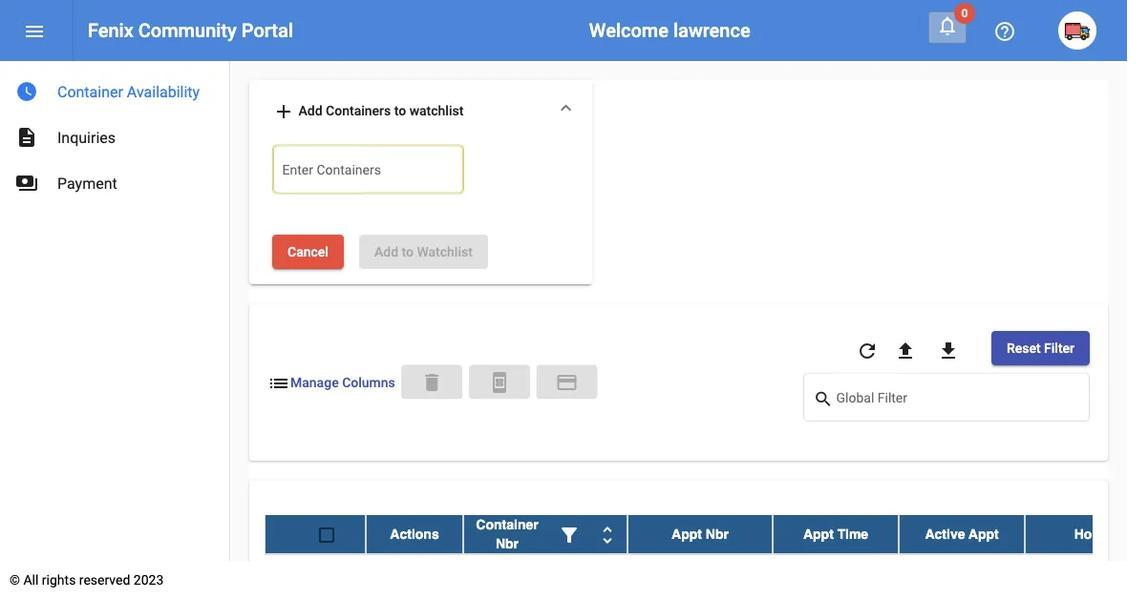 Task type: describe. For each thing, give the bounding box(es) containing it.
description
[[15, 126, 38, 149]]

container for availability
[[57, 83, 123, 101]]

no color image for filter_alt popup button in the bottom of the page
[[558, 524, 581, 547]]

reserved
[[79, 573, 130, 588]]

holds column header
[[1025, 515, 1127, 553]]

watchlist
[[417, 244, 473, 260]]

help_outline
[[993, 20, 1016, 43]]

1 cell from the left
[[265, 554, 366, 600]]

time
[[837, 527, 868, 542]]

container for nbr
[[476, 517, 538, 532]]

3 cell from the left
[[463, 554, 628, 600]]

availability
[[127, 83, 200, 101]]

column header containing filter_alt
[[463, 515, 628, 553]]

actions
[[390, 527, 439, 542]]

containers
[[326, 103, 391, 118]]

no color image inside unfold_more button
[[596, 524, 619, 547]]

appt time
[[803, 527, 868, 542]]

fenix community portal
[[88, 19, 293, 42]]

appt inside active appt column header
[[969, 527, 999, 542]]

notifications_none
[[936, 14, 959, 37]]

add inside button
[[374, 244, 398, 260]]

no color image containing watch_later
[[15, 80, 38, 103]]

holds
[[1074, 527, 1111, 542]]

cancel
[[288, 244, 329, 260]]

nbr for appt nbr
[[706, 527, 729, 542]]

delete image
[[420, 372, 443, 395]]

search
[[813, 389, 833, 409]]

delete button
[[401, 365, 462, 400]]

filter
[[1044, 340, 1075, 356]]

© all rights reserved 2023
[[10, 573, 164, 588]]

container availability
[[57, 83, 200, 101]]

reset filter
[[1007, 340, 1075, 356]]

file_download button
[[929, 331, 968, 370]]

rights
[[42, 573, 76, 588]]

payments
[[15, 172, 38, 195]]

add to watchlist button
[[359, 235, 488, 269]]

refresh
[[856, 340, 879, 363]]

active
[[925, 527, 965, 542]]

7 cell from the left
[[1025, 554, 1127, 600]]

welcome lawrence
[[589, 19, 751, 42]]

portal
[[241, 19, 293, 42]]

no color image for refresh button
[[856, 340, 879, 363]]

reset
[[1007, 340, 1041, 356]]

no color image containing search
[[813, 388, 836, 411]]

menu
[[23, 20, 46, 43]]

payment
[[57, 174, 117, 192]]

no color image for file_upload button
[[894, 340, 917, 363]]

file_upload
[[894, 340, 917, 363]]

lawrence
[[673, 19, 751, 42]]

no color image inside notifications_none popup button
[[936, 14, 959, 37]]

no color image inside help_outline popup button
[[993, 20, 1016, 43]]

appt for appt time
[[803, 527, 834, 542]]

watchlist
[[409, 103, 464, 118]]

help_outline button
[[986, 11, 1024, 50]]

add
[[272, 100, 295, 123]]

navigation containing watch_later
[[0, 61, 229, 206]]

inquiries
[[57, 128, 116, 147]]

refresh button
[[848, 331, 886, 370]]



Task type: locate. For each thing, give the bounding box(es) containing it.
watch_later
[[15, 80, 38, 103]]

no color image inside refresh button
[[856, 340, 879, 363]]

appt nbr column header
[[628, 515, 773, 553]]

list manage columns
[[267, 372, 395, 395]]

no color image left file_upload
[[856, 340, 879, 363]]

no color image inside menu button
[[23, 20, 46, 43]]

row containing filter_alt
[[265, 515, 1127, 554]]

cancel button
[[272, 235, 344, 269]]

no color image right refresh
[[894, 340, 917, 363]]

no color image
[[936, 14, 959, 37], [993, 20, 1016, 43], [15, 80, 38, 103], [15, 126, 38, 149], [267, 372, 290, 395], [813, 388, 836, 411], [596, 524, 619, 547]]

no color image for book_online button
[[488, 372, 511, 395]]

1 horizontal spatial container
[[476, 517, 538, 532]]

0 horizontal spatial container
[[57, 83, 123, 101]]

0 horizontal spatial add
[[299, 103, 323, 118]]

filter_alt
[[558, 524, 581, 547]]

appt right unfold_more button
[[672, 527, 702, 542]]

nbr
[[706, 527, 729, 542], [496, 536, 519, 552]]

to left watchlist
[[394, 103, 406, 118]]

navigation
[[0, 61, 229, 206]]

5 cell from the left
[[773, 554, 899, 600]]

add to watchlist
[[374, 244, 473, 260]]

appt for appt nbr
[[672, 527, 702, 542]]

no color image containing filter_alt
[[558, 524, 581, 547]]

all
[[23, 573, 39, 588]]

add
[[299, 103, 323, 118], [374, 244, 398, 260]]

no color image left containers
[[272, 100, 295, 123]]

2 horizontal spatial appt
[[969, 527, 999, 542]]

2 cell from the left
[[366, 554, 463, 600]]

2 row from the top
[[265, 554, 1127, 600]]

no color image down description
[[15, 172, 38, 195]]

grid
[[265, 515, 1127, 600]]

no color image inside file_upload button
[[894, 340, 917, 363]]

no color image right delete
[[488, 372, 511, 395]]

appt
[[672, 527, 702, 542], [803, 527, 834, 542], [969, 527, 999, 542]]

fenix
[[88, 19, 134, 42]]

no color image containing payment
[[556, 372, 579, 395]]

notifications_none button
[[929, 11, 967, 43]]

to inside add add containers to watchlist
[[394, 103, 406, 118]]

2023
[[134, 573, 164, 588]]

menu button
[[15, 11, 53, 50]]

nbr for container nbr
[[496, 536, 519, 552]]

6 cell from the left
[[899, 554, 1025, 600]]

no color image inside file_download button
[[937, 340, 960, 363]]

to inside button
[[402, 244, 414, 260]]

to left the watchlist
[[402, 244, 414, 260]]

payment button
[[537, 365, 598, 400]]

1 row from the top
[[265, 515, 1127, 554]]

no color image containing help_outline
[[993, 20, 1016, 43]]

appt nbr
[[672, 527, 729, 542]]

container inside navigation
[[57, 83, 123, 101]]

no color image containing unfold_more
[[596, 524, 619, 547]]

add left the watchlist
[[374, 244, 398, 260]]

no color image inside navigation
[[15, 172, 38, 195]]

unfold_more button
[[588, 515, 627, 553]]

container nbr
[[476, 517, 538, 552]]

manage
[[290, 375, 339, 391]]

no color image right book_online
[[556, 372, 579, 395]]

container up inquiries
[[57, 83, 123, 101]]

no color image right file_upload
[[937, 340, 960, 363]]

no color image inside payment button
[[556, 372, 579, 395]]

file_download
[[937, 340, 960, 363]]

1 horizontal spatial add
[[374, 244, 398, 260]]

no color image
[[23, 20, 46, 43], [272, 100, 295, 123], [15, 172, 38, 195], [856, 340, 879, 363], [894, 340, 917, 363], [937, 340, 960, 363], [488, 372, 511, 395], [556, 372, 579, 395], [558, 524, 581, 547]]

active appt column header
[[899, 515, 1025, 553]]

no color image inside filter_alt popup button
[[558, 524, 581, 547]]

None text field
[[282, 164, 454, 183]]

welcome
[[589, 19, 669, 42]]

active appt
[[925, 527, 999, 542]]

0 vertical spatial container
[[57, 83, 123, 101]]

add add containers to watchlist
[[272, 100, 464, 123]]

no color image containing refresh
[[856, 340, 879, 363]]

file_upload button
[[886, 331, 925, 370]]

0 vertical spatial to
[[394, 103, 406, 118]]

appt left 'time'
[[803, 527, 834, 542]]

no color image for file_download button
[[937, 340, 960, 363]]

nbr inside container nbr
[[496, 536, 519, 552]]

book_online button
[[469, 365, 530, 400]]

no color image inside book_online button
[[488, 372, 511, 395]]

no color image containing file_upload
[[894, 340, 917, 363]]

community
[[138, 19, 237, 42]]

unfold_more
[[596, 524, 619, 547]]

no color image up watch_later
[[23, 20, 46, 43]]

3 appt from the left
[[969, 527, 999, 542]]

reset filter button
[[991, 331, 1090, 366]]

no color image left unfold_more
[[558, 524, 581, 547]]

appt time column header
[[773, 515, 899, 553]]

appt right the active
[[969, 527, 999, 542]]

row
[[265, 515, 1127, 554], [265, 554, 1127, 600]]

1 vertical spatial to
[[402, 244, 414, 260]]

filter_alt button
[[550, 515, 588, 553]]

delete
[[420, 372, 443, 395]]

no color image containing menu
[[23, 20, 46, 43]]

appt inside appt nbr column header
[[672, 527, 702, 542]]

no color image for menu button
[[23, 20, 46, 43]]

container
[[57, 83, 123, 101], [476, 517, 538, 532]]

no color image containing book_online
[[488, 372, 511, 395]]

container left filter_alt popup button in the bottom of the page
[[476, 517, 538, 532]]

1 horizontal spatial nbr
[[706, 527, 729, 542]]

add right the add
[[299, 103, 323, 118]]

no color image containing list
[[267, 372, 290, 395]]

column header
[[463, 515, 628, 553]]

list
[[267, 372, 290, 395]]

no color image containing file_download
[[937, 340, 960, 363]]

2 appt from the left
[[803, 527, 834, 542]]

©
[[10, 573, 20, 588]]

container inside row
[[476, 517, 538, 532]]

4 cell from the left
[[628, 554, 773, 600]]

actions column header
[[366, 515, 463, 553]]

1 vertical spatial container
[[476, 517, 538, 532]]

cell
[[265, 554, 366, 600], [366, 554, 463, 600], [463, 554, 628, 600], [628, 554, 773, 600], [773, 554, 899, 600], [899, 554, 1025, 600], [1025, 554, 1127, 600]]

0 vertical spatial add
[[299, 103, 323, 118]]

no color image containing add
[[272, 100, 295, 123]]

no color image containing payments
[[15, 172, 38, 195]]

no color image containing notifications_none
[[936, 14, 959, 37]]

no color image for payment button
[[556, 372, 579, 395]]

Global Watchlist Filter field
[[836, 394, 1080, 409]]

payment
[[556, 372, 579, 395]]

0 horizontal spatial appt
[[672, 527, 702, 542]]

0 horizontal spatial nbr
[[496, 536, 519, 552]]

grid containing filter_alt
[[265, 515, 1127, 600]]

to
[[394, 103, 406, 118], [402, 244, 414, 260]]

add inside add add containers to watchlist
[[299, 103, 323, 118]]

appt inside appt time column header
[[803, 527, 834, 542]]

no color image containing description
[[15, 126, 38, 149]]

book_online
[[488, 372, 511, 395]]

nbr inside column header
[[706, 527, 729, 542]]

1 horizontal spatial appt
[[803, 527, 834, 542]]

columns
[[342, 375, 395, 391]]

1 vertical spatial add
[[374, 244, 398, 260]]

1 appt from the left
[[672, 527, 702, 542]]



Task type: vqa. For each thing, say whether or not it's contained in the screenshot.


